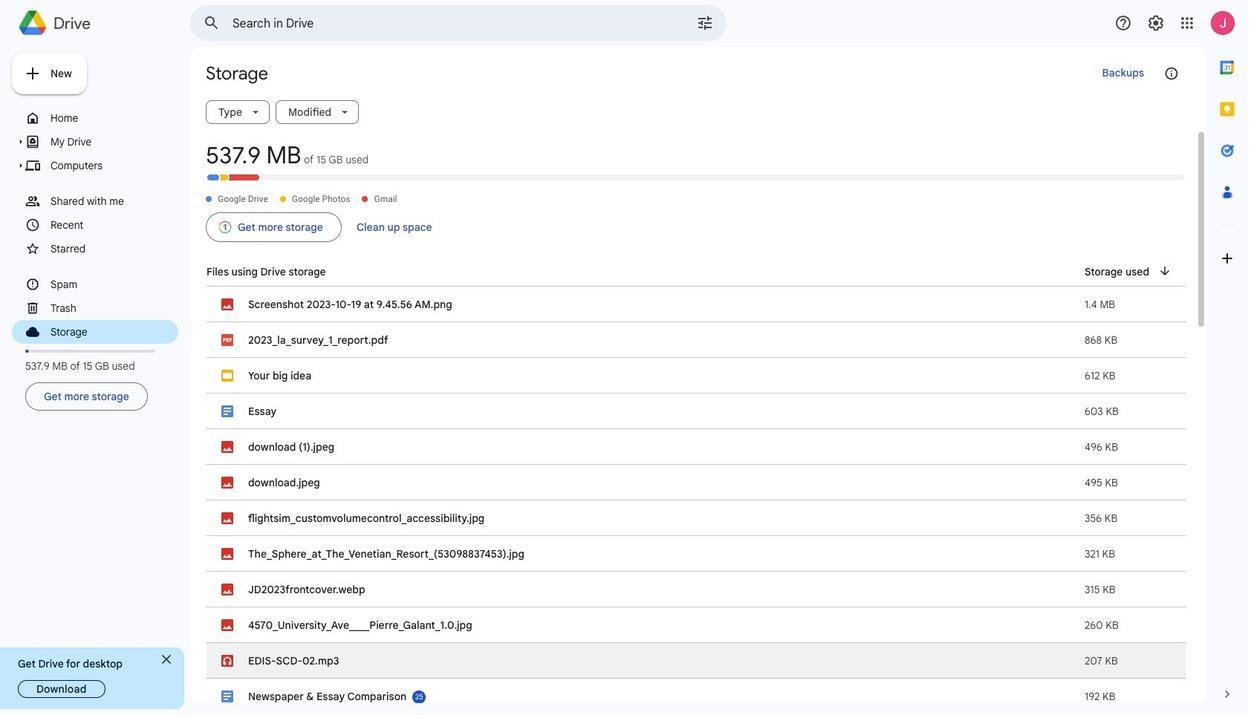 Task type: describe. For each thing, give the bounding box(es) containing it.
home element
[[51, 108, 176, 128]]

storage used: 495 kb element
[[1085, 476, 1118, 490]]

google docs: newspaper & essay comparison element
[[248, 690, 407, 704]]

image: screenshot 2023-10-19 at 9.45.56 am.png element
[[248, 298, 452, 311]]

storage used: 1.4 mb element
[[1085, 298, 1115, 311]]

image: jd2023frontcover.webp element
[[248, 583, 365, 597]]

google docs: essay element
[[248, 405, 277, 418]]

google slides: your big idea element
[[248, 369, 311, 383]]

image: the_sphere_at_the_venetian_resort_(53098837453).jpg element
[[248, 548, 524, 561]]

my drive element
[[51, 132, 176, 152]]

storage used: 321 kb element
[[1085, 548, 1115, 561]]

storage used: 260 kb element
[[1085, 619, 1119, 632]]

image image for image: download.jpeg element
[[221, 477, 233, 489]]

type element
[[212, 106, 245, 118]]

starred items element
[[51, 239, 176, 259]]

google slides image
[[221, 370, 233, 382]]

storage used: 356 kb element
[[1085, 512, 1118, 525]]

image image for image: 4570_university_ave____pierre_galant_1.0.jpg element
[[221, 620, 233, 632]]

image image for 'image: flightsim_customvolumecontrol_accessibility.jpg' element
[[221, 513, 233, 525]]

items shared with me element
[[51, 192, 176, 211]]

storage element
[[51, 322, 176, 342]]

image image for image: download (1).jpeg element
[[221, 441, 233, 453]]

storage used: 496 kb element
[[1085, 441, 1118, 454]]

google docs image
[[221, 691, 233, 703]]

support image
[[1114, 14, 1132, 32]]

pdf image
[[221, 334, 233, 346]]

reverse sort direction image
[[1158, 265, 1172, 278]]

image: download (1).jpeg element
[[248, 441, 335, 454]]

audio image
[[221, 655, 233, 667]]

image: 4570_university_ave____pierre_galant_1.0.jpg element
[[248, 619, 472, 632]]

Search in Drive text field
[[233, 16, 655, 31]]

image image for image: the_sphere_at_the_venetian_resort_(53098837453).jpg element
[[221, 548, 233, 560]]

spam element
[[51, 275, 176, 294]]

storage used: 603 kb element
[[1085, 405, 1119, 418]]

storage used: 207 kb element
[[1085, 655, 1118, 668]]



Task type: locate. For each thing, give the bounding box(es) containing it.
trashed items element
[[51, 299, 176, 318]]

image image for image: screenshot 2023-10-19 at 9.45.56 am.png element
[[221, 299, 233, 311]]

recent items element
[[51, 215, 176, 235]]

4 image image from the top
[[221, 513, 233, 525]]

search google drive image
[[197, 8, 227, 38]]

pdf: 2023_la_survey_1_report.pdf element
[[248, 334, 388, 347]]

3 image image from the top
[[221, 477, 233, 489]]

storage used: 315 kb element
[[1085, 583, 1116, 597]]

grid
[[206, 140, 1187, 182]]

tree
[[12, 106, 178, 344]]

google docs image
[[221, 406, 233, 418]]

image: flightsim_customvolumecontrol_accessibility.jpg element
[[248, 512, 485, 525]]

storage used: 192 kb element
[[1085, 690, 1116, 704]]

navigation
[[12, 106, 178, 414]]

region
[[206, 251, 1187, 716]]

5 image image from the top
[[221, 548, 233, 560]]

image image
[[221, 299, 233, 311], [221, 441, 233, 453], [221, 477, 233, 489], [221, 513, 233, 525], [221, 548, 233, 560], [221, 584, 233, 596], [221, 620, 233, 632]]

image image for image: jd2023frontcover.webp element
[[221, 584, 233, 596]]

audio: edis-scd-02.mp3 element
[[248, 655, 339, 668]]

close image
[[162, 655, 171, 664]]

tab list
[[1207, 47, 1248, 674]]

modified element
[[282, 106, 335, 118]]

cell
[[206, 173, 221, 182], [215, 173, 230, 182], [224, 173, 261, 182], [255, 173, 1187, 182], [207, 287, 1186, 322], [207, 322, 1186, 358], [207, 358, 1186, 394], [207, 394, 1186, 429], [207, 429, 1186, 465], [207, 465, 1186, 501], [207, 501, 1186, 536], [207, 536, 1186, 572], [207, 572, 1186, 608], [207, 608, 1186, 643], [207, 643, 1186, 679], [207, 679, 1186, 715]]

7 image image from the top
[[221, 620, 233, 632]]

1 image image from the top
[[221, 299, 233, 311]]

2 image image from the top
[[221, 441, 233, 453]]

6 image image from the top
[[221, 584, 233, 596]]

advanced search image
[[690, 8, 720, 38]]

computers element
[[51, 156, 176, 175]]

tree item
[[12, 320, 178, 344]]

image: download.jpeg element
[[248, 476, 320, 490]]

storage used: 868 kb element
[[1085, 334, 1118, 347]]

None search field
[[190, 5, 727, 41]]

storage used: 612 kb element
[[1085, 369, 1116, 383]]



Task type: vqa. For each thing, say whether or not it's contained in the screenshot.
Owned by me element related to You modified • 12:00 PM element
no



